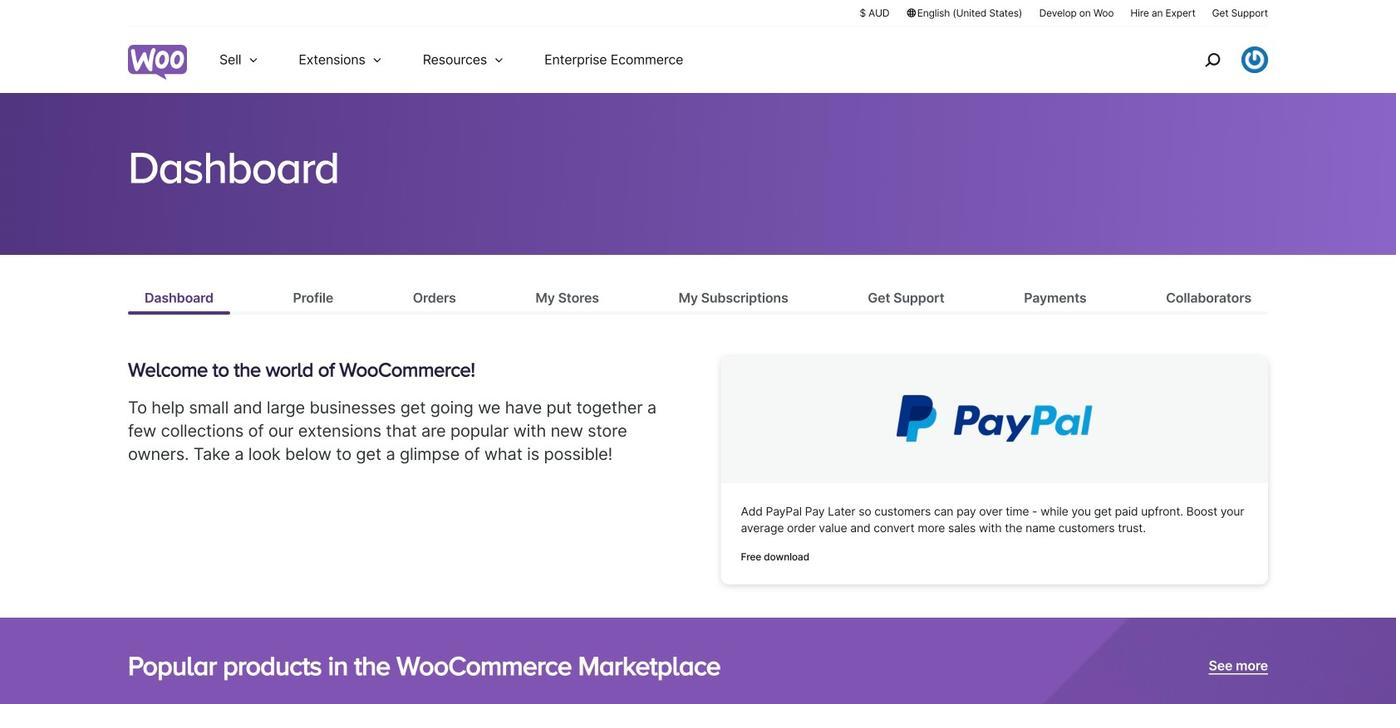 Task type: vqa. For each thing, say whether or not it's contained in the screenshot.
Open account menu icon
yes



Task type: locate. For each thing, give the bounding box(es) containing it.
open account menu image
[[1242, 47, 1269, 73]]

search image
[[1200, 47, 1226, 73]]



Task type: describe. For each thing, give the bounding box(es) containing it.
service navigation menu element
[[1170, 33, 1269, 87]]



